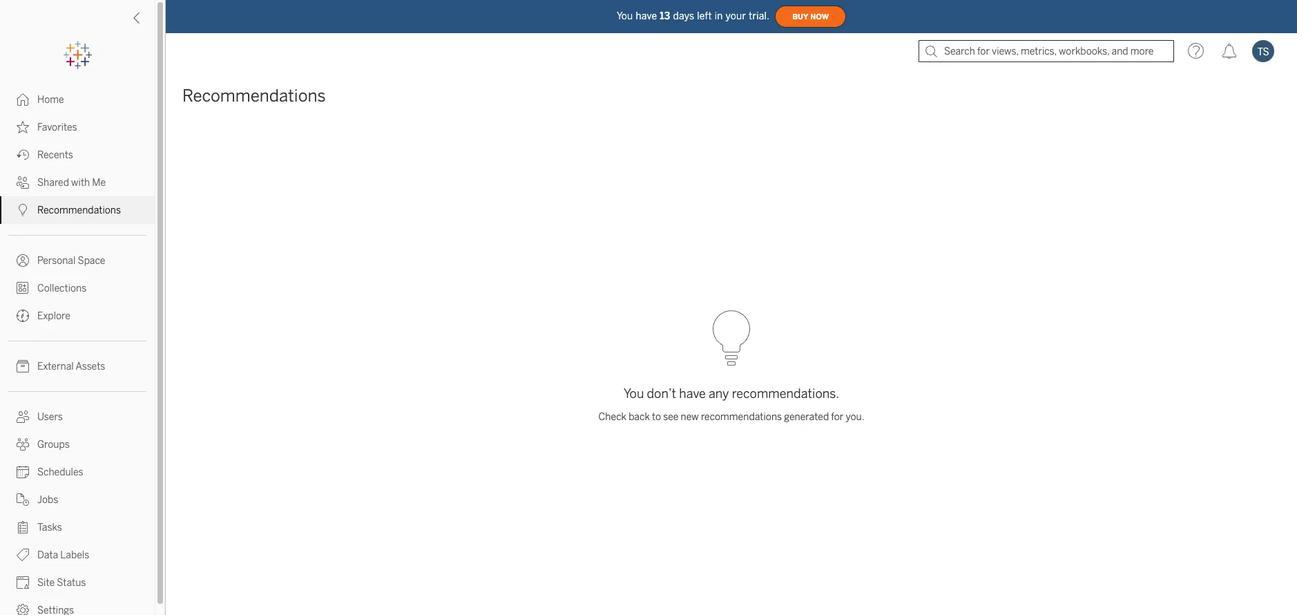 Task type: describe. For each thing, give the bounding box(es) containing it.
favorites link
[[0, 113, 155, 141]]

0 horizontal spatial have
[[636, 10, 657, 22]]

site status link
[[0, 569, 155, 596]]

status
[[57, 577, 86, 589]]

recents link
[[0, 141, 155, 169]]

shared
[[37, 177, 69, 189]]

space
[[78, 255, 105, 267]]

personal
[[37, 255, 76, 267]]

explore link
[[0, 302, 155, 330]]

buy now button
[[775, 6, 847, 28]]

me
[[92, 177, 106, 189]]

days
[[673, 10, 695, 22]]

tasks link
[[0, 513, 155, 541]]

home
[[37, 94, 64, 106]]

site status
[[37, 577, 86, 589]]

schedules
[[37, 466, 83, 478]]

explore
[[37, 310, 70, 322]]

shared with me link
[[0, 169, 155, 196]]

Search for views, metrics, workbooks, and more text field
[[919, 40, 1175, 62]]

in
[[715, 10, 723, 22]]

1 horizontal spatial recommendations
[[182, 86, 326, 106]]

for
[[832, 411, 844, 423]]

jobs link
[[0, 486, 155, 513]]

you don't have any recommendations.
[[624, 386, 840, 402]]

personal space
[[37, 255, 105, 267]]

see
[[664, 411, 679, 423]]

don't
[[647, 386, 677, 402]]

check back to see new recommendations generated for you.
[[599, 411, 865, 423]]

with
[[71, 177, 90, 189]]

home link
[[0, 86, 155, 113]]

site
[[37, 577, 55, 589]]

13
[[660, 10, 671, 22]]

you have 13 days left in your trial.
[[617, 10, 770, 22]]

favorites
[[37, 122, 77, 133]]

collections
[[37, 283, 87, 294]]

groups link
[[0, 431, 155, 458]]

you for you don't have any recommendations.
[[624, 386, 644, 402]]

buy
[[793, 12, 809, 21]]

schedules link
[[0, 458, 155, 486]]

trial.
[[749, 10, 770, 22]]

you for you have 13 days left in your trial.
[[617, 10, 633, 22]]

recommendations
[[701, 411, 782, 423]]



Task type: locate. For each thing, give the bounding box(es) containing it.
new
[[681, 411, 699, 423]]

data
[[37, 549, 58, 561]]

external
[[37, 361, 74, 372]]

collections link
[[0, 274, 155, 302]]

recommendations link
[[0, 196, 155, 224]]

1 vertical spatial recommendations
[[37, 205, 121, 216]]

0 vertical spatial you
[[617, 10, 633, 22]]

assets
[[76, 361, 105, 372]]

any
[[709, 386, 730, 402]]

jobs
[[37, 494, 58, 506]]

buy now
[[793, 12, 829, 21]]

external assets link
[[0, 352, 155, 380]]

you
[[617, 10, 633, 22], [624, 386, 644, 402]]

have left 13
[[636, 10, 657, 22]]

tasks
[[37, 522, 62, 534]]

navigation panel element
[[0, 41, 155, 615]]

1 vertical spatial have
[[680, 386, 706, 402]]

have up new
[[680, 386, 706, 402]]

0 horizontal spatial recommendations
[[37, 205, 121, 216]]

recommendations
[[182, 86, 326, 106], [37, 205, 121, 216]]

check
[[599, 411, 627, 423]]

0 vertical spatial recommendations
[[182, 86, 326, 106]]

0 vertical spatial have
[[636, 10, 657, 22]]

your
[[726, 10, 746, 22]]

generated
[[785, 411, 829, 423]]

data labels link
[[0, 541, 155, 569]]

recommendations inside recommendations link
[[37, 205, 121, 216]]

labels
[[60, 549, 89, 561]]

you up back on the bottom of page
[[624, 386, 644, 402]]

you.
[[846, 411, 865, 423]]

groups
[[37, 439, 70, 451]]

1 vertical spatial you
[[624, 386, 644, 402]]

left
[[698, 10, 712, 22]]

have
[[636, 10, 657, 22], [680, 386, 706, 402]]

data labels
[[37, 549, 89, 561]]

personal space link
[[0, 247, 155, 274]]

users link
[[0, 403, 155, 431]]

1 horizontal spatial have
[[680, 386, 706, 402]]

back
[[629, 411, 650, 423]]

to
[[652, 411, 661, 423]]

recommendations.
[[732, 386, 840, 402]]

you left 13
[[617, 10, 633, 22]]

users
[[37, 411, 63, 423]]

external assets
[[37, 361, 105, 372]]

shared with me
[[37, 177, 106, 189]]

recents
[[37, 149, 73, 161]]

main navigation. press the up and down arrow keys to access links. element
[[0, 86, 155, 615]]

now
[[811, 12, 829, 21]]



Task type: vqa. For each thing, say whether or not it's contained in the screenshot.
Jobs Link
yes



